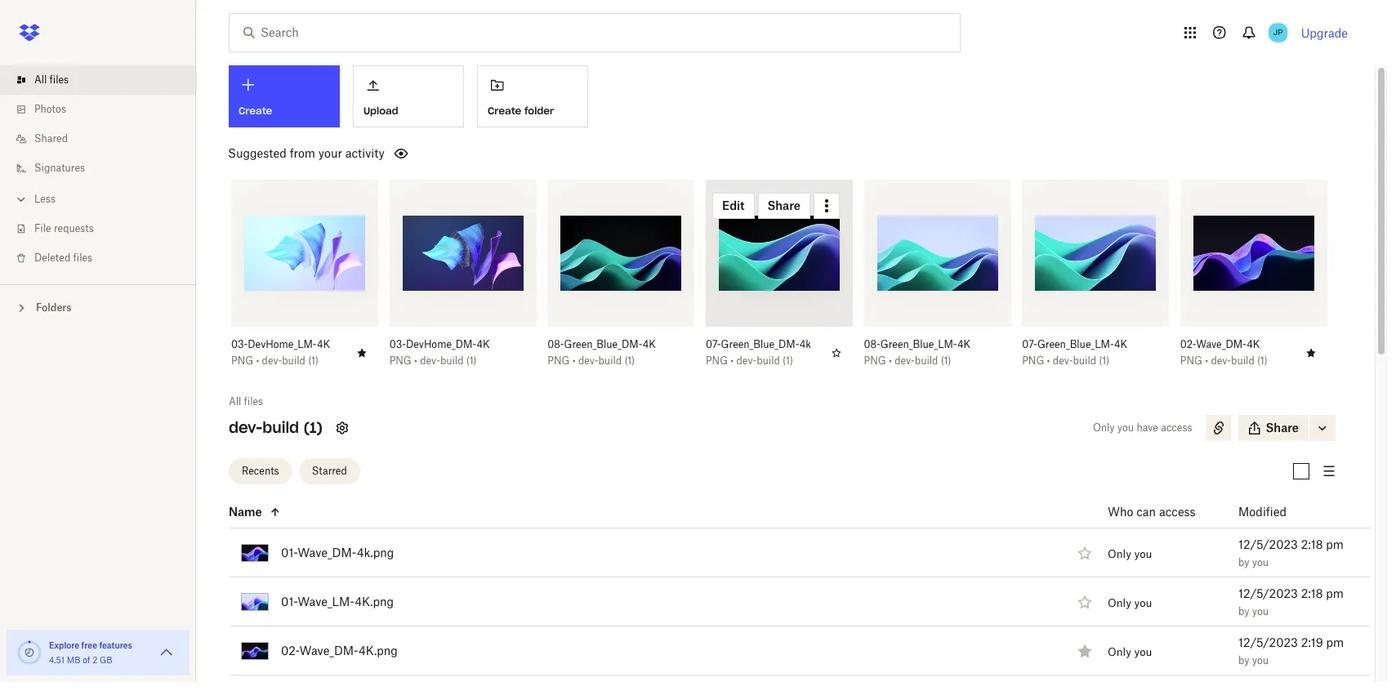 Task type: locate. For each thing, give the bounding box(es) containing it.
png
[[231, 355, 253, 367], [390, 355, 412, 367], [548, 355, 570, 367], [706, 355, 728, 367], [864, 355, 886, 367], [1023, 355, 1045, 367], [1181, 355, 1203, 367]]

(1) inside 03-devhome_lm-4k png • dev-build (1)
[[308, 355, 319, 367]]

png • dev-build (1) button
[[231, 355, 342, 368], [390, 355, 501, 368], [548, 355, 659, 368], [706, 355, 817, 368], [864, 355, 975, 368], [1023, 355, 1134, 368], [1181, 355, 1292, 368]]

wave_dm- inside '02-wave_dm-4k png • dev-build (1)'
[[1197, 338, 1247, 351]]

folder
[[525, 104, 554, 117]]

build inside 08-green_blue_dm-4k png • dev-build (1)
[[599, 355, 622, 367]]

3 png • dev-build (1) button from the left
[[548, 355, 659, 368]]

png • dev-build (1) button for 08-green_blue_lm-4k png • dev-build (1)
[[864, 355, 975, 368]]

name 01-wave_lm-4k.png, modified 12/5/2023 2:18 pm, element
[[193, 578, 1371, 627]]

share
[[293, 199, 326, 212], [451, 199, 484, 212], [610, 199, 643, 212], [768, 199, 801, 212], [926, 199, 959, 212], [1084, 199, 1117, 212], [1243, 199, 1276, 212], [1266, 421, 1299, 435]]

4 • from the left
[[731, 355, 734, 367]]

• down 07-green_blue_dm-4k 'button'
[[731, 355, 734, 367]]

4.51
[[49, 655, 65, 665]]

12/5/2023 inside name 01-wave_lm-4k.png, modified 12/5/2023 2:18 pm, element
[[1239, 586, 1298, 600]]

png • dev-build (1) button for 07-green_blue_dm-4k png • dev-build (1)
[[706, 355, 817, 368]]

3 • from the left
[[573, 355, 576, 367]]

2 vertical spatial only you
[[1108, 646, 1153, 659]]

dev- for 03-devhome_dm-4k png • dev-build (1)
[[420, 355, 440, 367]]

01- for wave_dm-
[[281, 546, 298, 559]]

01- for wave_lm-
[[281, 595, 298, 608]]

03-
[[231, 338, 248, 351], [390, 338, 406, 351]]

list
[[0, 56, 196, 284]]

green_blue_lm- inside 07-green_blue_lm-4k png • dev-build (1)
[[1038, 338, 1115, 351]]

png • dev-build (1) button down 02-wave_dm-4k button at right
[[1181, 355, 1292, 368]]

2 01- from the top
[[281, 595, 298, 608]]

png • dev-build (1) button for 03-devhome_lm-4k png • dev-build (1)
[[231, 355, 342, 368]]

all
[[34, 74, 47, 86], [229, 396, 241, 408]]

0 horizontal spatial 07-
[[706, 338, 721, 351]]

0 horizontal spatial 02-
[[281, 644, 300, 658]]

03-devhome_lm-4k png • dev-build (1)
[[231, 338, 330, 367]]

4 png • dev-build (1) button from the left
[[706, 355, 817, 368]]

07- inside 07-green_blue_dm-4k png • dev-build (1)
[[706, 338, 721, 351]]

• inside 08-green_blue_dm-4k png • dev-build (1)
[[573, 355, 576, 367]]

01-wave_lm-4k.png link
[[281, 592, 394, 612]]

(1) inside the '03-devhome_dm-4k png • dev-build (1)'
[[466, 355, 477, 367]]

only you button inside name 01-wave_lm-4k.png, modified 12/5/2023 2:18 pm, element
[[1108, 596, 1153, 610]]

5 png • dev-build (1) button from the left
[[864, 355, 975, 368]]

dev- inside 07-green_blue_lm-4k png • dev-build (1)
[[1053, 355, 1073, 367]]

dev- down 07-green_blue_dm-4k 'button'
[[737, 355, 757, 367]]

create for create
[[239, 105, 272, 117]]

2 vertical spatial by
[[1239, 654, 1250, 667]]

edit button
[[238, 193, 280, 219], [396, 193, 438, 219], [554, 193, 596, 219], [713, 193, 755, 219], [871, 193, 913, 219], [1029, 193, 1071, 219], [1187, 193, 1230, 219]]

png • dev-build (1) button for 08-green_blue_dm-4k png • dev-build (1)
[[548, 355, 659, 368]]

green_blue_dm- for 07-
[[721, 338, 800, 351]]

6 4k from the left
[[1247, 338, 1260, 351]]

build inside 03-devhome_lm-4k png • dev-build (1)
[[282, 355, 306, 367]]

2 by from the top
[[1239, 605, 1250, 617]]

4k.png inside 02-wave_dm-4k.png link
[[359, 644, 398, 658]]

0 vertical spatial pm
[[1327, 537, 1344, 551]]

• for 07-green_blue_lm-4k png • dev-build (1)
[[1047, 355, 1051, 367]]

(1) down 07-green_blue_dm-4k 'button'
[[783, 355, 793, 367]]

2 vertical spatial 12/5/2023
[[1239, 635, 1298, 649]]

1 horizontal spatial 02-
[[1181, 338, 1197, 351]]

1 08- from the left
[[548, 338, 564, 351]]

6 • from the left
[[1047, 355, 1051, 367]]

1 vertical spatial only you
[[1108, 596, 1153, 610]]

all files
[[34, 74, 69, 86], [229, 396, 263, 408]]

only you button for 02-wave_dm-4k.png
[[1108, 646, 1153, 659]]

1 png from the left
[[231, 355, 253, 367]]

files
[[49, 74, 69, 86], [73, 252, 92, 264], [244, 396, 263, 408]]

2 4k from the left
[[477, 338, 490, 351]]

0 horizontal spatial all
[[34, 74, 47, 86]]

(1) down 08-green_blue_lm-4k button
[[941, 355, 952, 367]]

1 vertical spatial 02-
[[281, 644, 300, 658]]

png down devhome_lm-
[[231, 355, 253, 367]]

4k for 03-devhome_dm-4k
[[477, 338, 490, 351]]

None field
[[0, 0, 126, 18]]

create up "suggested"
[[239, 105, 272, 117]]

7 png • dev-build (1) button from the left
[[1181, 355, 1292, 368]]

2:18
[[1302, 537, 1324, 551], [1302, 586, 1324, 600]]

build down 03-devhome_lm-4k button
[[282, 355, 306, 367]]

by inside name 01-wave_dm-4k.png, modified 12/5/2023 2:18 pm, element
[[1239, 556, 1250, 568]]

dev- inside '02-wave_dm-4k png • dev-build (1)'
[[1212, 355, 1232, 367]]

png inside 07-green_blue_dm-4k png • dev-build (1)
[[706, 355, 728, 367]]

only you button right add to starred image
[[1108, 596, 1153, 610]]

7 png from the left
[[1181, 355, 1203, 367]]

12/5/2023 up 12/5/2023 2:19 pm by you
[[1239, 586, 1298, 600]]

wave_dm- inside 02-wave_dm-4k.png link
[[300, 644, 359, 658]]

only inside name 02-wave_dm-4k.png, modified 12/5/2023 2:19 pm, element
[[1108, 646, 1132, 659]]

4k inside the '03-devhome_dm-4k png • dev-build (1)'
[[477, 338, 490, 351]]

green_blue_dm- inside 08-green_blue_dm-4k png • dev-build (1)
[[564, 338, 643, 351]]

png inside the '03-devhome_dm-4k png • dev-build (1)'
[[390, 355, 412, 367]]

• inside 07-green_blue_lm-4k png • dev-build (1)
[[1047, 355, 1051, 367]]

build down 07-green_blue_lm-4k button
[[1073, 355, 1097, 367]]

1 12/5/2023 from the top
[[1239, 537, 1298, 551]]

only you inside name 01-wave_dm-4k.png, modified 12/5/2023 2:18 pm, element
[[1108, 547, 1153, 561]]

02-wave_dm-4k.png
[[281, 644, 398, 658]]

access right can
[[1160, 505, 1196, 519]]

6 png from the left
[[1023, 355, 1045, 367]]

0 horizontal spatial 08-
[[548, 338, 564, 351]]

0 vertical spatial all
[[34, 74, 47, 86]]

png for 08-green_blue_lm-4k png • dev-build (1)
[[864, 355, 886, 367]]

07- inside 07-green_blue_lm-4k png • dev-build (1)
[[1023, 338, 1038, 351]]

1 4k from the left
[[317, 338, 330, 351]]

1 horizontal spatial 03-
[[390, 338, 406, 351]]

02-
[[1181, 338, 1197, 351], [281, 644, 300, 658]]

build down 07-green_blue_dm-4k 'button'
[[757, 355, 780, 367]]

7 • from the left
[[1206, 355, 1209, 367]]

png for 08-green_blue_dm-4k png • dev-build (1)
[[548, 355, 570, 367]]

12/5/2023 left 2:19
[[1239, 635, 1298, 649]]

1 vertical spatial by
[[1239, 605, 1250, 617]]

4k inside '02-wave_dm-4k png • dev-build (1)'
[[1247, 338, 1260, 351]]

3 12/5/2023 from the top
[[1239, 635, 1298, 649]]

• inside the '03-devhome_dm-4k png • dev-build (1)'
[[414, 355, 418, 367]]

folders button
[[0, 295, 196, 320]]

07- for green_blue_dm-
[[706, 338, 721, 351]]

png • dev-build (1) button down 08-green_blue_lm-4k button
[[864, 355, 975, 368]]

build down the 03-devhome_dm-4k button
[[440, 355, 464, 367]]

files up dev-build (1)
[[244, 396, 263, 408]]

green_blue_lm- inside the 08-green_blue_lm-4k png • dev-build (1)
[[881, 338, 958, 351]]

all up dev-build (1)
[[229, 396, 241, 408]]

0 horizontal spatial all files
[[34, 74, 69, 86]]

only right "remove from starred" image at the bottom right of the page
[[1108, 646, 1132, 659]]

dev- inside 07-green_blue_dm-4k png • dev-build (1)
[[737, 355, 757, 367]]

4k
[[800, 338, 812, 351]]

01-wave_dm-4k.png link
[[281, 543, 394, 563]]

• down 07-green_blue_lm-4k button
[[1047, 355, 1051, 367]]

2 png • dev-build (1) button from the left
[[390, 355, 501, 368]]

08-green_blue_lm-4k png • dev-build (1)
[[864, 338, 971, 367]]

4k
[[317, 338, 330, 351], [477, 338, 490, 351], [643, 338, 656, 351], [958, 338, 971, 351], [1115, 338, 1128, 351], [1247, 338, 1260, 351]]

files up photos
[[49, 74, 69, 86]]

wave_dm- inside 01-wave_dm-4k.png link
[[298, 546, 357, 559]]

all inside list item
[[34, 74, 47, 86]]

png down 07-green_blue_lm-4k button
[[1023, 355, 1045, 367]]

only you button inside name 01-wave_dm-4k.png, modified 12/5/2023 2:18 pm, element
[[1108, 547, 1153, 561]]

by inside 12/5/2023 2:19 pm by you
[[1239, 654, 1250, 667]]

png • dev-build (1) button down 07-green_blue_dm-4k 'button'
[[706, 355, 817, 368]]

2 vertical spatial only you button
[[1108, 646, 1153, 659]]

2 only you button from the top
[[1108, 596, 1153, 610]]

5 png from the left
[[864, 355, 886, 367]]

2 12/5/2023 from the top
[[1239, 586, 1298, 600]]

photos link
[[13, 95, 196, 124]]

4k inside 03-devhome_lm-4k png • dev-build (1)
[[317, 338, 330, 351]]

4k.png inside '01-wave_lm-4k.png' link
[[355, 595, 394, 608]]

share button
[[283, 193, 336, 219], [442, 193, 494, 219], [600, 193, 652, 219], [758, 193, 811, 219], [916, 193, 969, 219], [1075, 193, 1127, 219], [1233, 193, 1285, 219], [1239, 415, 1309, 441]]

png • dev-build (1) button down 08-green_blue_dm-4k button
[[548, 355, 659, 368]]

0 horizontal spatial files
[[49, 74, 69, 86]]

(1) for 08-green_blue_dm-4k png • dev-build (1)
[[625, 355, 635, 367]]

1 vertical spatial wave_dm-
[[298, 546, 357, 559]]

dev- inside the 08-green_blue_lm-4k png • dev-build (1)
[[895, 355, 915, 367]]

1 horizontal spatial green_blue_lm-
[[1038, 338, 1115, 351]]

png down 08-green_blue_lm-4k button
[[864, 355, 886, 367]]

4 edit from the left
[[722, 199, 745, 212]]

by for 01-wave_dm-4k.png
[[1239, 556, 1250, 568]]

12/5/2023 for 01-wave_dm-4k.png
[[1239, 537, 1298, 551]]

wave_dm- for 4k.png
[[298, 546, 357, 559]]

1 vertical spatial 2:18
[[1302, 586, 1324, 600]]

• for 03-devhome_dm-4k png • dev-build (1)
[[414, 355, 418, 367]]

only you down who
[[1108, 547, 1153, 561]]

(1) inside 07-green_blue_lm-4k png • dev-build (1)
[[1099, 355, 1110, 367]]

1 horizontal spatial all files
[[229, 396, 263, 408]]

1 • from the left
[[256, 355, 259, 367]]

list containing all files
[[0, 56, 196, 284]]

remove from starred image
[[1076, 641, 1095, 661]]

deleted
[[34, 252, 71, 264]]

1 png • dev-build (1) button from the left
[[231, 355, 342, 368]]

dev- inside 08-green_blue_dm-4k png • dev-build (1)
[[579, 355, 599, 367]]

• inside 03-devhome_lm-4k png • dev-build (1)
[[256, 355, 259, 367]]

2:18 up 2:19
[[1302, 586, 1324, 600]]

• down devhome_dm-
[[414, 355, 418, 367]]

pm up 12/5/2023 2:19 pm by you
[[1327, 586, 1344, 600]]

(1) inside '02-wave_dm-4k png • dev-build (1)'
[[1258, 355, 1268, 367]]

build inside the '03-devhome_dm-4k png • dev-build (1)'
[[440, 355, 464, 367]]

0 horizontal spatial create
[[239, 105, 272, 117]]

(1) for 07-green_blue_lm-4k png • dev-build (1)
[[1099, 355, 1110, 367]]

build for 07-green_blue_lm-4k png • dev-build (1)
[[1073, 355, 1097, 367]]

build inside 07-green_blue_lm-4k png • dev-build (1)
[[1073, 355, 1097, 367]]

12/5/2023 down modified
[[1239, 537, 1298, 551]]

1 by from the top
[[1239, 556, 1250, 568]]

only you inside name 02-wave_dm-4k.png, modified 12/5/2023 2:19 pm, element
[[1108, 646, 1153, 659]]

signatures link
[[13, 154, 196, 183]]

1 vertical spatial 12/5/2023
[[1239, 586, 1298, 600]]

all files up dev-build (1)
[[229, 396, 263, 408]]

(1)
[[308, 355, 319, 367], [466, 355, 477, 367], [625, 355, 635, 367], [783, 355, 793, 367], [941, 355, 952, 367], [1099, 355, 1110, 367], [1258, 355, 1268, 367], [304, 418, 323, 437]]

add to starred image
[[1076, 592, 1095, 612]]

green_blue_lm- for 07-
[[1038, 338, 1115, 351]]

only right add to starred image
[[1108, 596, 1132, 610]]

dev-build (1)
[[229, 418, 323, 437]]

• for 03-devhome_lm-4k png • dev-build (1)
[[256, 355, 259, 367]]

png • dev-build (1) button down 07-green_blue_lm-4k button
[[1023, 355, 1134, 368]]

02- for 02-wave_dm-4k.png
[[281, 644, 300, 658]]

2 pm from the top
[[1327, 586, 1344, 600]]

pm right 2:19
[[1327, 635, 1345, 649]]

12/5/2023 inside name 01-wave_dm-4k.png, modified 12/5/2023 2:18 pm, element
[[1239, 537, 1298, 551]]

all files list item
[[0, 65, 196, 95]]

only you button down who
[[1108, 547, 1153, 561]]

create folder button
[[477, 65, 588, 127]]

table
[[193, 496, 1371, 682]]

2 only you from the top
[[1108, 596, 1153, 610]]

png inside 03-devhome_lm-4k png • dev-build (1)
[[231, 355, 253, 367]]

2 green_blue_dm- from the left
[[721, 338, 800, 351]]

1 horizontal spatial create
[[488, 104, 522, 117]]

4k.png down '01-wave_lm-4k.png' link
[[359, 644, 398, 658]]

png down 08-green_blue_dm-4k button
[[548, 355, 570, 367]]

create
[[488, 104, 522, 117], [239, 105, 272, 117]]

3 edit from the left
[[564, 199, 587, 212]]

file
[[34, 222, 51, 235]]

png inside the 08-green_blue_lm-4k png • dev-build (1)
[[864, 355, 886, 367]]

dev- down devhome_dm-
[[420, 355, 440, 367]]

3 4k from the left
[[643, 338, 656, 351]]

add to starred image
[[1076, 543, 1095, 563]]

0 vertical spatial 01-
[[281, 546, 298, 559]]

1 horizontal spatial green_blue_dm-
[[721, 338, 800, 351]]

0 vertical spatial wave_dm-
[[1197, 338, 1247, 351]]

02-wave_dm-4k button
[[1181, 338, 1292, 351]]

pm
[[1327, 537, 1344, 551], [1327, 586, 1344, 600], [1327, 635, 1345, 649]]

all files link up dev-build (1)
[[229, 394, 263, 410]]

2 2:18 from the top
[[1302, 586, 1324, 600]]

all up photos
[[34, 74, 47, 86]]

png inside '02-wave_dm-4k png • dev-build (1)'
[[1181, 355, 1203, 367]]

dev- for 08-green_blue_lm-4k png • dev-build (1)
[[895, 355, 915, 367]]

only right add to starred icon
[[1108, 547, 1132, 561]]

08-green_blue_lm-4k button
[[864, 338, 975, 351]]

1 vertical spatial pm
[[1327, 586, 1344, 600]]

1 vertical spatial all
[[229, 396, 241, 408]]

png down devhome_dm-
[[390, 355, 412, 367]]

1 only you from the top
[[1108, 547, 1153, 561]]

0 horizontal spatial green_blue_lm-
[[881, 338, 958, 351]]

pm down modified button
[[1327, 537, 1344, 551]]

2 vertical spatial wave_dm-
[[300, 644, 359, 658]]

• inside '02-wave_dm-4k png • dev-build (1)'
[[1206, 355, 1209, 367]]

create inside popup button
[[239, 105, 272, 117]]

7 edit from the left
[[1197, 199, 1220, 212]]

1 vertical spatial all files link
[[229, 394, 263, 410]]

2 03- from the left
[[390, 338, 406, 351]]

dev- down 07-green_blue_lm-4k button
[[1053, 355, 1073, 367]]

07-
[[706, 338, 721, 351], [1023, 338, 1038, 351]]

signatures
[[34, 162, 85, 174]]

only you right add to starred image
[[1108, 596, 1153, 610]]

by for 02-wave_dm-4k.png
[[1239, 654, 1250, 667]]

• down 02-wave_dm-4k button at right
[[1206, 355, 1209, 367]]

green_blue_dm- inside 07-green_blue_dm-4k png • dev-build (1)
[[721, 338, 800, 351]]

0 vertical spatial only you
[[1108, 547, 1153, 561]]

08- inside 08-green_blue_dm-4k png • dev-build (1)
[[548, 338, 564, 351]]

1 2:18 from the top
[[1302, 537, 1324, 551]]

1 vertical spatial 4k.png
[[359, 644, 398, 658]]

1 horizontal spatial 08-
[[864, 338, 881, 351]]

4k.png for wave_dm-
[[359, 644, 398, 658]]

12/5/2023 2:18 pm by you down modified button
[[1239, 537, 1344, 568]]

name 02-wave_dm-4k.png, modified 12/5/2023 2:19 pm, element
[[193, 627, 1371, 676]]

dev-
[[262, 355, 282, 367], [420, 355, 440, 367], [579, 355, 599, 367], [737, 355, 757, 367], [895, 355, 915, 367], [1053, 355, 1073, 367], [1212, 355, 1232, 367], [229, 418, 263, 437]]

1 vertical spatial files
[[73, 252, 92, 264]]

modified button
[[1239, 502, 1330, 522]]

0 vertical spatial 02-
[[1181, 338, 1197, 351]]

wave_dm-
[[1197, 338, 1247, 351], [298, 546, 357, 559], [300, 644, 359, 658]]

01-
[[281, 546, 298, 559], [281, 595, 298, 608]]

3 pm from the top
[[1327, 635, 1345, 649]]

only left have
[[1093, 422, 1115, 434]]

0 vertical spatial 2:18
[[1302, 537, 1324, 551]]

build down 02-wave_dm-4k button at right
[[1232, 355, 1255, 367]]

3 only you button from the top
[[1108, 646, 1153, 659]]

png • dev-build (1) button down 03-devhome_lm-4k button
[[231, 355, 342, 368]]

1 green_blue_lm- from the left
[[881, 338, 958, 351]]

03-devhome_lm-4k button
[[231, 338, 342, 351]]

6 png • dev-build (1) button from the left
[[1023, 355, 1134, 368]]

pm inside 12/5/2023 2:19 pm by you
[[1327, 635, 1345, 649]]

02- for 02-wave_dm-4k png • dev-build (1)
[[1181, 338, 1197, 351]]

(1) left folder settings icon
[[304, 418, 323, 437]]

name button
[[229, 502, 1068, 522]]

only for 01-wave_dm-4k.png
[[1108, 547, 1132, 561]]

all files link
[[13, 65, 196, 95], [229, 394, 263, 410]]

2 vertical spatial pm
[[1327, 635, 1345, 649]]

Search in folder "Dropbox" text field
[[261, 24, 927, 42]]

wave_lm-
[[298, 595, 355, 608]]

12/5/2023 2:18 pm by you
[[1239, 537, 1344, 568], [1239, 586, 1344, 617]]

png • dev-build (1) button for 02-wave_dm-4k png • dev-build (1)
[[1181, 355, 1292, 368]]

01- right the /dev-build (1)/01-wave_dm-4k.png image
[[281, 546, 298, 559]]

file requests link
[[13, 214, 196, 244]]

explore
[[49, 641, 79, 651]]

1 07- from the left
[[706, 338, 721, 351]]

03-devhome_dm-4k button
[[390, 338, 501, 351]]

1 vertical spatial all files
[[229, 396, 263, 408]]

1 horizontal spatial files
[[73, 252, 92, 264]]

1 03- from the left
[[231, 338, 248, 351]]

12/5/2023 2:19 pm by you
[[1239, 635, 1345, 667]]

(1) down 07-green_blue_lm-4k button
[[1099, 355, 1110, 367]]

1 vertical spatial access
[[1160, 505, 1196, 519]]

12/5/2023 inside 12/5/2023 2:19 pm by you
[[1239, 635, 1298, 649]]

build inside '02-wave_dm-4k png • dev-build (1)'
[[1232, 355, 1255, 367]]

5 4k from the left
[[1115, 338, 1128, 351]]

green_blue_dm-
[[564, 338, 643, 351], [721, 338, 800, 351]]

file requests
[[34, 222, 94, 235]]

0 vertical spatial by
[[1239, 556, 1250, 568]]

0 vertical spatial 12/5/2023 2:18 pm by you
[[1239, 537, 1344, 568]]

(1) inside 08-green_blue_dm-4k png • dev-build (1)
[[625, 355, 635, 367]]

png • dev-build (1) button down the 03-devhome_dm-4k button
[[390, 355, 501, 368]]

folders
[[36, 302, 72, 314]]

of
[[83, 655, 90, 665]]

01- right /dev-build (1)/01-wave_lm-4k.png image
[[281, 595, 298, 608]]

2 edit button from the left
[[396, 193, 438, 219]]

dev- inside the '03-devhome_dm-4k png • dev-build (1)'
[[420, 355, 440, 367]]

0 vertical spatial only you button
[[1108, 547, 1153, 561]]

mb
[[67, 655, 80, 665]]

only inside name 01-wave_lm-4k.png, modified 12/5/2023 2:18 pm, element
[[1108, 596, 1132, 610]]

(1) inside the 08-green_blue_lm-4k png • dev-build (1)
[[941, 355, 952, 367]]

0 horizontal spatial all files link
[[13, 65, 196, 95]]

2 • from the left
[[414, 355, 418, 367]]

03- inside 03-devhome_lm-4k png • dev-build (1)
[[231, 338, 248, 351]]

build down 08-green_blue_dm-4k button
[[599, 355, 622, 367]]

dev- for 08-green_blue_dm-4k png • dev-build (1)
[[579, 355, 599, 367]]

access right have
[[1161, 422, 1193, 434]]

12/5/2023 2:18 pm by you inside name 01-wave_lm-4k.png, modified 12/5/2023 2:18 pm, element
[[1239, 586, 1344, 617]]

12/5/2023 for 02-wave_dm-4k.png
[[1239, 635, 1298, 649]]

0 vertical spatial 4k.png
[[355, 595, 394, 608]]

(1) inside 07-green_blue_dm-4k png • dev-build (1)
[[783, 355, 793, 367]]

1 12/5/2023 2:18 pm by you from the top
[[1239, 537, 1344, 568]]

/dev-build (1)/02-wave_dm-4k.png image
[[241, 642, 269, 660]]

4k for 08-green_blue_dm-4k
[[643, 338, 656, 351]]

all files link up the shared link
[[13, 65, 196, 95]]

• down 08-green_blue_dm-4k button
[[573, 355, 576, 367]]

only inside name 01-wave_dm-4k.png, modified 12/5/2023 2:18 pm, element
[[1108, 547, 1132, 561]]

1 vertical spatial 01-
[[281, 595, 298, 608]]

3 only you from the top
[[1108, 646, 1153, 659]]

all files up photos
[[34, 74, 69, 86]]

png inside 07-green_blue_lm-4k png • dev-build (1)
[[1023, 355, 1045, 367]]

(1) down the 03-devhome_dm-4k button
[[466, 355, 477, 367]]

dev- inside 03-devhome_lm-4k png • dev-build (1)
[[262, 355, 282, 367]]

dev- for 02-wave_dm-4k png • dev-build (1)
[[1212, 355, 1232, 367]]

files for "deleted files" link
[[73, 252, 92, 264]]

2 12/5/2023 2:18 pm by you from the top
[[1239, 586, 1344, 617]]

2:18 down modified button
[[1302, 537, 1324, 551]]

build inside the 08-green_blue_lm-4k png • dev-build (1)
[[915, 355, 939, 367]]

2 horizontal spatial files
[[244, 396, 263, 408]]

4k inside 07-green_blue_lm-4k png • dev-build (1)
[[1115, 338, 1128, 351]]

files inside list item
[[49, 74, 69, 86]]

0 horizontal spatial 03-
[[231, 338, 248, 351]]

only you right "remove from starred" image at the bottom right of the page
[[1108, 646, 1153, 659]]

3 edit button from the left
[[554, 193, 596, 219]]

only
[[1093, 422, 1115, 434], [1108, 547, 1132, 561], [1108, 596, 1132, 610], [1108, 646, 1132, 659]]

4k.png down '4k.png'
[[355, 595, 394, 608]]

4k.png
[[355, 595, 394, 608], [359, 644, 398, 658]]

1 horizontal spatial 07-
[[1023, 338, 1038, 351]]

03- inside the '03-devhome_dm-4k png • dev-build (1)'
[[390, 338, 406, 351]]

(1) down 03-devhome_lm-4k button
[[308, 355, 319, 367]]

dev- down devhome_lm-
[[262, 355, 282, 367]]

build for 03-devhome_dm-4k png • dev-build (1)
[[440, 355, 464, 367]]

2:19
[[1302, 635, 1324, 649]]

dev- down 08-green_blue_dm-4k button
[[579, 355, 599, 367]]

12/5/2023 2:18 pm by you up 2:19
[[1239, 586, 1344, 617]]

explore free features 4.51 mb of 2 gb
[[49, 641, 132, 665]]

by inside name 01-wave_lm-4k.png, modified 12/5/2023 2:18 pm, element
[[1239, 605, 1250, 617]]

(1) down 08-green_blue_dm-4k button
[[625, 355, 635, 367]]

access
[[1161, 422, 1193, 434], [1160, 505, 1196, 519]]

build
[[282, 355, 306, 367], [440, 355, 464, 367], [599, 355, 622, 367], [757, 355, 780, 367], [915, 355, 939, 367], [1073, 355, 1097, 367], [1232, 355, 1255, 367], [263, 418, 299, 437]]

0 vertical spatial all files
[[34, 74, 69, 86]]

folder settings image
[[333, 418, 352, 438]]

08-green_blue_dm-4k button
[[548, 338, 659, 351]]

edit
[[248, 199, 270, 212], [406, 199, 428, 212], [564, 199, 587, 212], [722, 199, 745, 212], [881, 199, 903, 212], [1039, 199, 1061, 212], [1197, 199, 1220, 212]]

5 • from the left
[[889, 355, 892, 367]]

4 4k from the left
[[958, 338, 971, 351]]

pm for 01-wave_dm-4k.png
[[1327, 537, 1344, 551]]

2:18 for 01-wave_lm-4k.png
[[1302, 586, 1324, 600]]

2 png from the left
[[390, 355, 412, 367]]

files right deleted at the left
[[73, 252, 92, 264]]

2 green_blue_lm- from the left
[[1038, 338, 1115, 351]]

only you inside name 01-wave_lm-4k.png, modified 12/5/2023 2:18 pm, element
[[1108, 596, 1153, 610]]

0 vertical spatial all files link
[[13, 65, 196, 95]]

build inside 07-green_blue_dm-4k png • dev-build (1)
[[757, 355, 780, 367]]

1 only you button from the top
[[1108, 547, 1153, 561]]

build for 08-green_blue_lm-4k png • dev-build (1)
[[915, 355, 939, 367]]

0 horizontal spatial green_blue_dm-
[[564, 338, 643, 351]]

• inside the 08-green_blue_lm-4k png • dev-build (1)
[[889, 355, 892, 367]]

build down 08-green_blue_lm-4k button
[[915, 355, 939, 367]]

1 pm from the top
[[1327, 537, 1344, 551]]

3 png from the left
[[548, 355, 570, 367]]

2 08- from the left
[[864, 338, 881, 351]]

0 vertical spatial 12/5/2023
[[1239, 537, 1298, 551]]

png inside 08-green_blue_dm-4k png • dev-build (1)
[[548, 355, 570, 367]]

(1) for 03-devhome_lm-4k png • dev-build (1)
[[308, 355, 319, 367]]

only you
[[1108, 547, 1153, 561], [1108, 596, 1153, 610], [1108, 646, 1153, 659]]

1 vertical spatial 12/5/2023 2:18 pm by you
[[1239, 586, 1344, 617]]

08- inside the 08-green_blue_lm-4k png • dev-build (1)
[[864, 338, 881, 351]]

4k inside the 08-green_blue_lm-4k png • dev-build (1)
[[958, 338, 971, 351]]

dev- down 02-wave_dm-4k button at right
[[1212, 355, 1232, 367]]

1 horizontal spatial all files link
[[229, 394, 263, 410]]

only for 02-wave_dm-4k.png
[[1108, 646, 1132, 659]]

12/5/2023 2:18 pm by you inside name 01-wave_dm-4k.png, modified 12/5/2023 2:18 pm, element
[[1239, 537, 1344, 568]]

6 edit from the left
[[1039, 199, 1061, 212]]

only you button right "remove from starred" image at the bottom right of the page
[[1108, 646, 1153, 659]]

jp button
[[1266, 20, 1292, 46]]

4 png from the left
[[706, 355, 728, 367]]

png down 07-green_blue_dm-4k 'button'
[[706, 355, 728, 367]]

less
[[34, 193, 56, 205]]

3 by from the top
[[1239, 654, 1250, 667]]

• inside 07-green_blue_dm-4k png • dev-build (1)
[[731, 355, 734, 367]]

who can access
[[1108, 505, 1196, 519]]

recents button
[[229, 458, 292, 484]]

you
[[1118, 422, 1134, 434], [1135, 547, 1153, 561], [1253, 556, 1269, 568], [1135, 596, 1153, 610], [1253, 605, 1269, 617], [1135, 646, 1153, 659], [1253, 654, 1269, 667]]

by
[[1239, 556, 1250, 568], [1239, 605, 1250, 617], [1239, 654, 1250, 667]]

• down devhome_lm-
[[256, 355, 259, 367]]

1 green_blue_dm- from the left
[[564, 338, 643, 351]]

build for 02-wave_dm-4k png • dev-build (1)
[[1232, 355, 1255, 367]]

2 07- from the left
[[1023, 338, 1038, 351]]

•
[[256, 355, 259, 367], [414, 355, 418, 367], [573, 355, 576, 367], [731, 355, 734, 367], [889, 355, 892, 367], [1047, 355, 1051, 367], [1206, 355, 1209, 367]]

png • dev-build (1) button for 03-devhome_dm-4k png • dev-build (1)
[[390, 355, 501, 368]]

shared link
[[13, 124, 196, 154]]

1 vertical spatial only you button
[[1108, 596, 1153, 610]]

1 01- from the top
[[281, 546, 298, 559]]

starred
[[312, 465, 347, 477]]

0 vertical spatial files
[[49, 74, 69, 86]]

4k inside 08-green_blue_dm-4k png • dev-build (1)
[[643, 338, 656, 351]]

create left folder
[[488, 104, 522, 117]]

01-wave_dm-4k.png
[[281, 546, 394, 559]]

02- inside '02-wave_dm-4k png • dev-build (1)'
[[1181, 338, 1197, 351]]

dev- down 08-green_blue_lm-4k button
[[895, 355, 915, 367]]

(1) down 02-wave_dm-4k button at right
[[1258, 355, 1268, 367]]

create inside button
[[488, 104, 522, 117]]

png down 02-wave_dm-4k button at right
[[1181, 355, 1203, 367]]

only you button
[[1108, 547, 1153, 561], [1108, 596, 1153, 610], [1108, 646, 1153, 659]]

03-devhome_dm-4k png • dev-build (1)
[[390, 338, 490, 367]]

create button
[[229, 65, 340, 127]]

jp
[[1274, 27, 1284, 38]]

6 edit button from the left
[[1029, 193, 1071, 219]]

• down 08-green_blue_lm-4k button
[[889, 355, 892, 367]]

only you button inside name 02-wave_dm-4k.png, modified 12/5/2023 2:19 pm, element
[[1108, 646, 1153, 659]]



Task type: describe. For each thing, give the bounding box(es) containing it.
07-green_blue_lm-4k png • dev-build (1)
[[1023, 338, 1128, 367]]

4 edit button from the left
[[713, 193, 755, 219]]

4k.png
[[357, 546, 394, 559]]

all files inside list item
[[34, 74, 69, 86]]

02-wave_dm-4k png • dev-build (1)
[[1181, 338, 1268, 367]]

png for 02-wave_dm-4k png • dev-build (1)
[[1181, 355, 1203, 367]]

create for create folder
[[488, 104, 522, 117]]

pm for 01-wave_lm-4k.png
[[1327, 586, 1344, 600]]

files for all files link to the left
[[49, 74, 69, 86]]

requests
[[54, 222, 94, 235]]

1 edit button from the left
[[238, 193, 280, 219]]

07-green_blue_lm-4k button
[[1023, 338, 1134, 351]]

pm for 02-wave_dm-4k.png
[[1327, 635, 1345, 649]]

only you for 02-wave_dm-4k.png
[[1108, 646, 1153, 659]]

png for 03-devhome_lm-4k png • dev-build (1)
[[231, 355, 253, 367]]

12/5/2023 for 01-wave_lm-4k.png
[[1239, 586, 1298, 600]]

1 horizontal spatial all
[[229, 396, 241, 408]]

02-wave_dm-4k.png link
[[281, 641, 398, 661]]

07-green_blue_dm-4k button
[[706, 338, 817, 351]]

wave_dm- for 4k
[[1197, 338, 1247, 351]]

1 edit from the left
[[248, 199, 270, 212]]

suggested from your activity
[[228, 146, 385, 160]]

starred button
[[299, 458, 360, 484]]

less image
[[13, 191, 29, 208]]

/dev-build (1)/01-wave_dm-4k.png image
[[241, 544, 269, 562]]

4k for 07-green_blue_lm-4k
[[1115, 338, 1128, 351]]

green_blue_lm- for 08-
[[881, 338, 958, 351]]

dropbox image
[[13, 16, 46, 49]]

4k for 08-green_blue_lm-4k
[[958, 338, 971, 351]]

deleted files
[[34, 252, 92, 264]]

07-green_blue_dm-4k png • dev-build (1)
[[706, 338, 812, 367]]

png for 07-green_blue_lm-4k png • dev-build (1)
[[1023, 355, 1045, 367]]

recents
[[242, 465, 279, 477]]

2 edit from the left
[[406, 199, 428, 212]]

dev- for 03-devhome_lm-4k png • dev-build (1)
[[262, 355, 282, 367]]

only you button for 01-wave_lm-4k.png
[[1108, 596, 1153, 610]]

08- for green_blue_lm-
[[864, 338, 881, 351]]

07- for green_blue_lm-
[[1023, 338, 1038, 351]]

2:18 for 01-wave_dm-4k.png
[[1302, 537, 1324, 551]]

/dev-build (1)/01-wave_lm-4k.png image
[[241, 593, 269, 611]]

only you have access
[[1093, 422, 1193, 434]]

upload
[[364, 104, 399, 117]]

quota usage element
[[16, 640, 42, 666]]

dev- up recents
[[229, 418, 263, 437]]

have
[[1137, 422, 1159, 434]]

0 vertical spatial access
[[1161, 422, 1193, 434]]

4k for 03-devhome_lm-4k
[[317, 338, 330, 351]]

2 vertical spatial files
[[244, 396, 263, 408]]

build for 03-devhome_lm-4k png • dev-build (1)
[[282, 355, 306, 367]]

name 01-wave_dm-4k.png, modified 12/5/2023 2:18 pm, element
[[193, 529, 1371, 578]]

by for 01-wave_lm-4k.png
[[1239, 605, 1250, 617]]

5 edit from the left
[[881, 199, 903, 212]]

• for 08-green_blue_lm-4k png • dev-build (1)
[[889, 355, 892, 367]]

only you for 01-wave_dm-4k.png
[[1108, 547, 1153, 561]]

build up recents
[[263, 418, 299, 437]]

(1) for 03-devhome_dm-4k png • dev-build (1)
[[466, 355, 477, 367]]

upgrade
[[1302, 26, 1348, 40]]

activity
[[346, 146, 385, 160]]

build for 08-green_blue_dm-4k png • dev-build (1)
[[599, 355, 622, 367]]

png • dev-build (1) button for 07-green_blue_lm-4k png • dev-build (1)
[[1023, 355, 1134, 368]]

devhome_lm-
[[248, 338, 317, 351]]

suggested
[[228, 146, 287, 160]]

dev- for 07-green_blue_dm-4k png • dev-build (1)
[[737, 355, 757, 367]]

you inside 12/5/2023 2:19 pm by you
[[1253, 654, 1269, 667]]

• for 08-green_blue_dm-4k png • dev-build (1)
[[573, 355, 576, 367]]

devhome_dm-
[[406, 338, 477, 351]]

(1) for 08-green_blue_lm-4k png • dev-build (1)
[[941, 355, 952, 367]]

png for 03-devhome_dm-4k png • dev-build (1)
[[390, 355, 412, 367]]

only you button for 01-wave_dm-4k.png
[[1108, 547, 1153, 561]]

table containing name
[[193, 496, 1371, 682]]

12/5/2023 2:18 pm by you for 01-wave_dm-4k.png
[[1239, 537, 1344, 568]]

who
[[1108, 505, 1134, 519]]

08- for green_blue_dm-
[[548, 338, 564, 351]]

2
[[92, 655, 97, 665]]

dev- for 07-green_blue_lm-4k png • dev-build (1)
[[1053, 355, 1073, 367]]

03- for devhome_lm-
[[231, 338, 248, 351]]

png for 07-green_blue_dm-4k png • dev-build (1)
[[706, 355, 728, 367]]

deleted files link
[[13, 244, 196, 273]]

only for 01-wave_lm-4k.png
[[1108, 596, 1132, 610]]

only you for 01-wave_lm-4k.png
[[1108, 596, 1153, 610]]

• for 02-wave_dm-4k png • dev-build (1)
[[1206, 355, 1209, 367]]

12/5/2023 2:18 pm by you for 01-wave_lm-4k.png
[[1239, 586, 1344, 617]]

08-green_blue_dm-4k png • dev-build (1)
[[548, 338, 656, 367]]

4k for 02-wave_dm-4k
[[1247, 338, 1260, 351]]

4k.png for wave_lm-
[[355, 595, 394, 608]]

features
[[99, 641, 132, 651]]

7 edit button from the left
[[1187, 193, 1230, 219]]

gb
[[100, 655, 112, 665]]

free
[[81, 641, 97, 651]]

name
[[229, 505, 262, 519]]

5 edit button from the left
[[871, 193, 913, 219]]

upgrade link
[[1302, 26, 1348, 40]]

green_blue_dm- for 08-
[[564, 338, 643, 351]]

upload button
[[353, 65, 464, 127]]

(1) for 02-wave_dm-4k png • dev-build (1)
[[1258, 355, 1268, 367]]

can
[[1137, 505, 1157, 519]]

from
[[290, 146, 315, 160]]

01-wave_lm-4k.png
[[281, 595, 394, 608]]

build for 07-green_blue_dm-4k png • dev-build (1)
[[757, 355, 780, 367]]

photos
[[34, 103, 66, 115]]

shared
[[34, 132, 68, 145]]

modified
[[1239, 505, 1287, 519]]

create folder
[[488, 104, 554, 117]]

access inside table
[[1160, 505, 1196, 519]]

wave_dm- for 4k.png
[[300, 644, 359, 658]]

your
[[319, 146, 342, 160]]

03- for devhome_dm-
[[390, 338, 406, 351]]

(1) for 07-green_blue_dm-4k png • dev-build (1)
[[783, 355, 793, 367]]

• for 07-green_blue_dm-4k png • dev-build (1)
[[731, 355, 734, 367]]



Task type: vqa. For each thing, say whether or not it's contained in the screenshot.
Sign yourself
no



